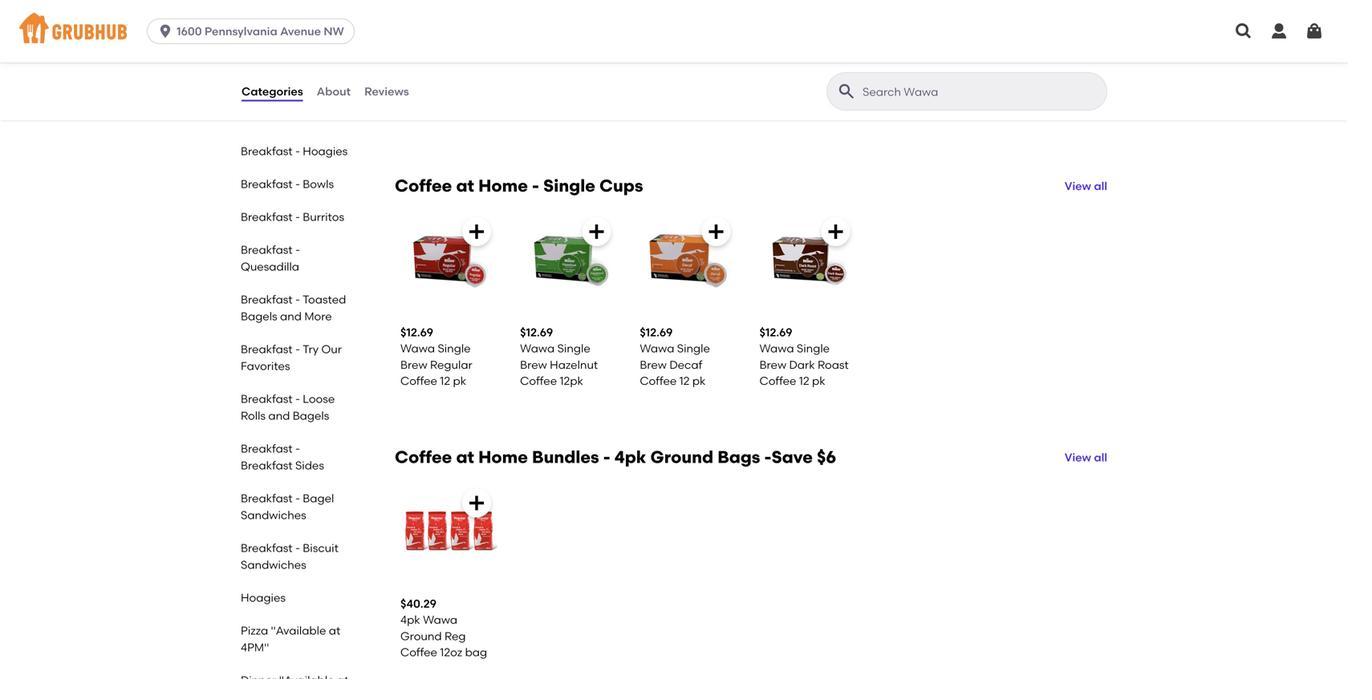 Task type: describe. For each thing, give the bounding box(es) containing it.
at inside 'pizza "available at 4pm"'
[[329, 624, 340, 638]]

$12.69 for $12.69 wawa single brew hazelnut coffee 12pk
[[520, 326, 553, 340]]

cups
[[600, 176, 643, 196]]

wawa single brew decaf coffee 12 pk image
[[640, 211, 737, 308]]

wawa inside $40.29 4pk wawa ground reg coffee 12oz bag
[[423, 614, 458, 627]]

breakfast - hoagies
[[241, 144, 348, 158]]

bags
[[718, 447, 760, 468]]

all for coffee at home - single cups
[[1094, 179, 1108, 193]]

coffee inside $40.29 4pk wawa ground reg coffee 12oz bag
[[400, 646, 437, 660]]

wawa for $12.69 wawa ground colombian coffee 12oz bag
[[520, 70, 555, 84]]

reviews button
[[364, 63, 410, 120]]

svg image inside main navigation navigation
[[1270, 22, 1289, 41]]

breakfast - breakfast sides
[[241, 442, 324, 473]]

4pk wawa ground reg coffee 12oz bag image
[[400, 483, 498, 580]]

"available
[[271, 624, 326, 638]]

svg image for $12.69 wawa single brew dark roast coffee 12 pk
[[826, 222, 846, 242]]

svg image for $40.29 4pk wawa ground reg coffee 12oz bag
[[467, 494, 486, 513]]

reg inside the $12.69 wawa ground reg coffee 12oz bag
[[400, 87, 422, 100]]

quesadilla
[[241, 260, 299, 274]]

$12.69 for $12.69 wawa single brew dark roast coffee 12 pk
[[760, 326, 792, 340]]

0 horizontal spatial hoagies
[[241, 591, 286, 605]]

breakfast - loose rolls and bagels
[[241, 392, 335, 423]]

wawa for $12.69 wawa single brew hazelnut coffee 12pk
[[520, 342, 555, 356]]

more
[[304, 310, 332, 323]]

$12.69 wawa ground colombian coffee 12oz bag
[[520, 54, 607, 117]]

try
[[303, 343, 319, 356]]

$12.69 for $12.69 wawa single brew decaf coffee 12 pk
[[640, 326, 673, 340]]

caret right icon image
[[347, 146, 356, 156]]

breakfast for breakfast - loose rolls and bagels
[[241, 392, 293, 406]]

bag for hazelnut
[[665, 103, 687, 117]]

- for toasted
[[295, 293, 300, 307]]

breakfast - bowls
[[241, 177, 334, 191]]

$12.69 for $12.69 wawa ground hazelnut coffee 12oz bag
[[640, 54, 673, 68]]

bagels inside breakfast - loose rolls and bagels
[[293, 409, 329, 423]]

$12.69 wawa single brew hazelnut coffee 12pk
[[520, 326, 598, 388]]

reg inside $40.29 4pk wawa ground reg coffee 12oz bag
[[445, 630, 466, 644]]

$12.69 wawa single brew decaf coffee 12 pk
[[640, 326, 710, 388]]

svg image for $12.69 wawa single brew hazelnut coffee 12pk
[[587, 222, 606, 242]]

- for breakfast
[[295, 442, 300, 456]]

breakfast for breakfast - quesadilla
[[241, 243, 293, 257]]

coffee at home bundles - 4pk ground bags -save $6
[[395, 447, 836, 468]]

12oz for $12.69 wawa ground colombian coffee 12oz bag
[[560, 103, 582, 117]]

12oz inside $12.69 wawa ground dark roast coffee 12oz bag
[[799, 103, 822, 117]]

home for -
[[478, 176, 528, 196]]

magnifying glass icon image
[[837, 82, 856, 101]]

$12.69 for $12.69 wawa ground dark roast coffee 12oz bag
[[760, 54, 792, 68]]

- for try
[[295, 343, 300, 356]]

coffee inside the $12.69 wawa ground reg coffee 12oz bag
[[424, 87, 461, 100]]

view for coffee at home bundles - 4pk ground bags -save $6
[[1065, 451, 1091, 465]]

view all button for coffee at home bundles - 4pk ground bags -save $6
[[1065, 450, 1108, 466]]

single for $12.69 wawa single brew dark roast coffee 12 pk
[[797, 342, 830, 356]]

12 for decaf
[[679, 375, 690, 388]]

roast inside $12.69 wawa single brew dark roast coffee 12 pk
[[818, 358, 849, 372]]

$12.69 for $12.69 wawa ground colombian coffee 12oz bag
[[520, 54, 553, 68]]

ground for dark
[[797, 70, 838, 84]]

breakfast - toasted bagels and more
[[241, 293, 346, 323]]

loose
[[303, 392, 335, 406]]

hazelnut inside $12.69 wawa single brew hazelnut coffee 12pk
[[550, 358, 598, 372]]

bundles
[[532, 447, 599, 468]]

coffee inside $12.69 wawa single brew decaf coffee 12 pk
[[640, 375, 677, 388]]

4pm"
[[241, 641, 269, 655]]

9 breakfast from the top
[[241, 459, 293, 473]]

toasted
[[303, 293, 346, 307]]

bagel
[[303, 492, 334, 506]]

- for biscuit
[[295, 542, 300, 555]]

ground for hazelnut
[[677, 70, 719, 84]]

roast inside $12.69 wawa ground dark roast coffee 12oz bag
[[788, 87, 819, 100]]

sandwiches for bagel
[[241, 509, 306, 522]]

4pk inside $40.29 4pk wawa ground reg coffee 12oz bag
[[400, 614, 420, 627]]

wawa for $12.69 wawa ground dark roast coffee 12oz bag
[[760, 70, 794, 84]]

sandwiches for biscuit
[[241, 559, 306, 572]]

about button
[[316, 63, 352, 120]]

bag inside $40.29 4pk wawa ground reg coffee 12oz bag
[[465, 646, 487, 660]]

breakfast - try our favorites
[[241, 343, 342, 373]]

1600 pennsylvania avenue nw button
[[147, 18, 361, 44]]

coffee inside $12.69 wawa single brew dark roast coffee 12 pk
[[760, 375, 796, 388]]

and for bagels
[[268, 409, 290, 423]]

breakfast - burritos
[[241, 210, 344, 224]]

breakfast - quesadilla
[[241, 243, 300, 274]]

view all for coffee at home - single cups
[[1065, 179, 1108, 193]]

wawa for $12.69 wawa ground reg coffee 12oz bag
[[400, 70, 435, 84]]

main navigation navigation
[[0, 0, 1348, 63]]

12 for regular
[[440, 375, 450, 388]]

favorites
[[241, 360, 290, 373]]

$12.69 wawa ground dark roast coffee 12oz bag
[[760, 54, 846, 117]]

at for bundles
[[456, 447, 474, 468]]



Task type: vqa. For each thing, say whether or not it's contained in the screenshot.
$6
yes



Task type: locate. For each thing, give the bounding box(es) containing it.
wawa
[[400, 70, 435, 84], [520, 70, 555, 84], [640, 70, 674, 84], [760, 70, 794, 84], [400, 342, 435, 356], [520, 342, 555, 356], [640, 342, 674, 356], [760, 342, 794, 356], [423, 614, 458, 627]]

12oz for $12.69 wawa ground hazelnut coffee 12oz bag
[[640, 103, 662, 117]]

coffee inside $12.69 wawa single brew hazelnut coffee 12pk
[[520, 375, 557, 388]]

12oz inside $40.29 4pk wawa ground reg coffee 12oz bag
[[440, 646, 462, 660]]

1 vertical spatial view all button
[[1065, 450, 1108, 466]]

roast
[[788, 87, 819, 100], [818, 358, 849, 372]]

at up "wawa single brew regular coffee 12 pk" image
[[456, 176, 474, 196]]

1 horizontal spatial 4pk
[[615, 447, 646, 468]]

0 horizontal spatial 4pk
[[400, 614, 420, 627]]

ground inside $12.69 wawa ground hazelnut coffee 12oz bag
[[677, 70, 719, 84]]

coffee at home - single cups
[[395, 176, 643, 196]]

breakfast down the rolls
[[241, 442, 293, 456]]

3 12 from the left
[[799, 375, 809, 388]]

1 view all button from the top
[[1065, 178, 1108, 194]]

12 inside $12.69 wawa single brew dark roast coffee 12 pk
[[799, 375, 809, 388]]

12oz inside the $12.69 wawa ground reg coffee 12oz bag
[[464, 87, 486, 100]]

brew inside the $12.69 wawa single brew regular coffee 12 pk
[[400, 358, 427, 372]]

breakfast up favorites
[[241, 343, 293, 356]]

and inside breakfast - loose rolls and bagels
[[268, 409, 290, 423]]

breakfast inside breakfast - loose rolls and bagels
[[241, 392, 293, 406]]

at up 4pk wawa ground reg coffee 12oz bag image
[[456, 447, 474, 468]]

bagels inside breakfast - toasted bagels and more
[[241, 310, 277, 323]]

ground inside $12.69 wawa ground colombian coffee 12oz bag
[[557, 70, 599, 84]]

$40.29
[[400, 598, 437, 611]]

0 horizontal spatial reg
[[400, 87, 422, 100]]

0 vertical spatial reg
[[400, 87, 422, 100]]

at right "available
[[329, 624, 340, 638]]

ground inside the $12.69 wawa ground reg coffee 12oz bag
[[438, 70, 479, 84]]

1 view all from the top
[[1065, 179, 1108, 193]]

brew for dark
[[760, 358, 787, 372]]

0 vertical spatial 4pk
[[615, 447, 646, 468]]

single for $12.69 wawa single brew decaf coffee 12 pk
[[677, 342, 710, 356]]

1 horizontal spatial hazelnut
[[640, 87, 688, 100]]

1 vertical spatial roast
[[818, 358, 849, 372]]

12oz for $12.69 wawa ground reg coffee 12oz bag
[[464, 87, 486, 100]]

hazelnut down main navigation navigation
[[640, 87, 688, 100]]

8 breakfast from the top
[[241, 442, 293, 456]]

ground inside $40.29 4pk wawa ground reg coffee 12oz bag
[[400, 630, 442, 644]]

1 all from the top
[[1094, 179, 1108, 193]]

hoagies
[[303, 144, 348, 158], [241, 591, 286, 605]]

1 vertical spatial home
[[478, 447, 528, 468]]

0 horizontal spatial 12
[[440, 375, 450, 388]]

$12.69 inside $12.69 wawa single brew hazelnut coffee 12pk
[[520, 326, 553, 340]]

1 vertical spatial at
[[456, 447, 474, 468]]

single inside the $12.69 wawa single brew regular coffee 12 pk
[[438, 342, 471, 356]]

pk for regular
[[453, 375, 466, 388]]

5 breakfast from the top
[[241, 293, 293, 307]]

2 view from the top
[[1065, 451, 1091, 465]]

- inside breakfast - toasted bagels and more
[[295, 293, 300, 307]]

1 vertical spatial hazelnut
[[550, 358, 598, 372]]

12oz inside $12.69 wawa ground hazelnut coffee 12oz bag
[[640, 103, 662, 117]]

1 vertical spatial bagels
[[293, 409, 329, 423]]

3 brew from the left
[[640, 358, 667, 372]]

12 inside $12.69 wawa single brew decaf coffee 12 pk
[[679, 375, 690, 388]]

0 vertical spatial dark
[[760, 87, 785, 100]]

bag
[[400, 103, 423, 117], [585, 103, 607, 117], [665, 103, 687, 117], [824, 103, 846, 117], [465, 646, 487, 660]]

pk down decaf
[[692, 375, 706, 388]]

0 horizontal spatial pk
[[453, 375, 466, 388]]

bowls
[[303, 177, 334, 191]]

$12.69
[[400, 54, 433, 68], [520, 54, 553, 68], [640, 54, 673, 68], [760, 54, 792, 68], [400, 326, 433, 340], [520, 326, 553, 340], [640, 326, 673, 340], [760, 326, 792, 340]]

at for -
[[456, 176, 474, 196]]

burritos
[[303, 210, 344, 224]]

breakfast up breakfast - bowls
[[241, 144, 293, 158]]

1 view from the top
[[1065, 179, 1091, 193]]

sandwiches down biscuit
[[241, 559, 306, 572]]

- for bagel
[[295, 492, 300, 506]]

$12.69 inside the $12.69 wawa ground reg coffee 12oz bag
[[400, 54, 433, 68]]

home
[[478, 176, 528, 196], [478, 447, 528, 468]]

1 horizontal spatial bagels
[[293, 409, 329, 423]]

avenue
[[280, 24, 321, 38]]

wawa for $12.69 wawa single brew regular coffee 12 pk
[[400, 342, 435, 356]]

12pk
[[560, 375, 583, 388]]

$12.69 for $12.69 wawa ground reg coffee 12oz bag
[[400, 54, 433, 68]]

$12.69 inside $12.69 wawa ground dark roast coffee 12oz bag
[[760, 54, 792, 68]]

- inside breakfast - try our favorites
[[295, 343, 300, 356]]

wawa for $12.69 wawa single brew decaf coffee 12 pk
[[640, 342, 674, 356]]

- for quesadilla
[[295, 243, 300, 257]]

1 brew from the left
[[400, 358, 427, 372]]

breakfast for breakfast - toasted bagels and more
[[241, 293, 293, 307]]

nw
[[324, 24, 344, 38]]

sides
[[295, 459, 324, 473]]

0 horizontal spatial hazelnut
[[550, 358, 598, 372]]

breakfast inside breakfast - bagel sandwiches
[[241, 492, 293, 506]]

brew
[[400, 358, 427, 372], [520, 358, 547, 372], [640, 358, 667, 372], [760, 358, 787, 372]]

hazelnut
[[640, 87, 688, 100], [550, 358, 598, 372]]

2 view all from the top
[[1065, 451, 1108, 465]]

breakfast up the rolls
[[241, 392, 293, 406]]

pk inside $12.69 wawa single brew decaf coffee 12 pk
[[692, 375, 706, 388]]

and inside breakfast - toasted bagels and more
[[280, 310, 302, 323]]

$6
[[817, 447, 836, 468]]

breakfast inside 'tab'
[[241, 144, 293, 158]]

1 pk from the left
[[453, 375, 466, 388]]

0 vertical spatial hoagies
[[303, 144, 348, 158]]

0 vertical spatial at
[[456, 176, 474, 196]]

brew inside $12.69 wawa single brew decaf coffee 12 pk
[[640, 358, 667, 372]]

0 vertical spatial view
[[1065, 179, 1091, 193]]

categories button
[[241, 63, 304, 120]]

- inside breakfast - loose rolls and bagels
[[295, 392, 300, 406]]

2 sandwiches from the top
[[241, 559, 306, 572]]

breakfast - hoagies tab
[[234, 140, 360, 163]]

$12.69 wawa ground hazelnut coffee 12oz bag
[[640, 54, 728, 117]]

pk for decaf
[[692, 375, 706, 388]]

$12.69 inside the $12.69 wawa single brew regular coffee 12 pk
[[400, 326, 433, 340]]

1 vertical spatial 4pk
[[400, 614, 420, 627]]

12 up save
[[799, 375, 809, 388]]

single inside $12.69 wawa single brew dark roast coffee 12 pk
[[797, 342, 830, 356]]

0 horizontal spatial bagels
[[241, 310, 277, 323]]

1 horizontal spatial hoagies
[[303, 144, 348, 158]]

$12.69 inside $12.69 wawa single brew decaf coffee 12 pk
[[640, 326, 673, 340]]

bagels
[[241, 310, 277, 323], [293, 409, 329, 423]]

2 vertical spatial at
[[329, 624, 340, 638]]

1 vertical spatial all
[[1094, 451, 1108, 465]]

breakfast
[[241, 144, 293, 158], [241, 177, 293, 191], [241, 210, 293, 224], [241, 243, 293, 257], [241, 293, 293, 307], [241, 343, 293, 356], [241, 392, 293, 406], [241, 442, 293, 456], [241, 459, 293, 473], [241, 492, 293, 506], [241, 542, 293, 555]]

0 vertical spatial and
[[280, 310, 302, 323]]

coffee inside $12.69 wawa ground dark roast coffee 12oz bag
[[760, 103, 796, 117]]

save
[[772, 447, 813, 468]]

breakfast inside breakfast - quesadilla
[[241, 243, 293, 257]]

coffee inside $12.69 wawa ground colombian coffee 12oz bag
[[520, 103, 557, 117]]

bag inside $12.69 wawa ground dark roast coffee 12oz bag
[[824, 103, 846, 117]]

1600
[[177, 24, 202, 38]]

decaf
[[670, 358, 702, 372]]

4pk
[[615, 447, 646, 468], [400, 614, 420, 627]]

- inside breakfast - biscuit sandwiches
[[295, 542, 300, 555]]

breakfast for breakfast - hoagies
[[241, 144, 293, 158]]

ground inside $12.69 wawa ground dark roast coffee 12oz bag
[[797, 70, 838, 84]]

- inside breakfast - quesadilla
[[295, 243, 300, 257]]

view all
[[1065, 179, 1108, 193], [1065, 451, 1108, 465]]

$12.69 wawa ground reg coffee 12oz bag
[[400, 54, 486, 117]]

svg image inside 1600 pennsylvania avenue nw button
[[157, 23, 173, 39]]

sandwiches inside breakfast - bagel sandwiches
[[241, 509, 306, 522]]

breakfast down quesadilla
[[241, 293, 293, 307]]

regular
[[430, 358, 472, 372]]

all for coffee at home bundles - 4pk ground bags -save $6
[[1094, 451, 1108, 465]]

bag inside the $12.69 wawa ground reg coffee 12oz bag
[[400, 103, 423, 117]]

wawa for $12.69 wawa single brew dark roast coffee 12 pk
[[760, 342, 794, 356]]

dark inside $12.69 wawa ground dark roast coffee 12oz bag
[[760, 87, 785, 100]]

bag for reg
[[400, 103, 423, 117]]

and right the rolls
[[268, 409, 290, 423]]

1 vertical spatial hoagies
[[241, 591, 286, 605]]

hoagies up pizza
[[241, 591, 286, 605]]

0 vertical spatial home
[[478, 176, 528, 196]]

pennsylvania
[[205, 24, 277, 38]]

wawa inside $12.69 wawa single brew hazelnut coffee 12pk
[[520, 342, 555, 356]]

12 down decaf
[[679, 375, 690, 388]]

- for burritos
[[295, 210, 300, 224]]

2 breakfast from the top
[[241, 177, 293, 191]]

wawa inside $12.69 wawa single brew dark roast coffee 12 pk
[[760, 342, 794, 356]]

view all button for coffee at home - single cups
[[1065, 178, 1108, 194]]

single inside $12.69 wawa single brew decaf coffee 12 pk
[[677, 342, 710, 356]]

breakfast for breakfast - try our favorites
[[241, 343, 293, 356]]

brew inside $12.69 wawa single brew dark roast coffee 12 pk
[[760, 358, 787, 372]]

0 vertical spatial bagels
[[241, 310, 277, 323]]

3 breakfast from the top
[[241, 210, 293, 224]]

reg
[[400, 87, 422, 100], [445, 630, 466, 644]]

breakfast for breakfast - burritos
[[241, 210, 293, 224]]

2 horizontal spatial pk
[[812, 375, 826, 388]]

2 view all button from the top
[[1065, 450, 1108, 466]]

10 breakfast from the top
[[241, 492, 293, 506]]

0 vertical spatial view all
[[1065, 179, 1108, 193]]

brew for hazelnut
[[520, 358, 547, 372]]

breakfast for breakfast - breakfast sides
[[241, 442, 293, 456]]

wawa single brew hazelnut coffee 12pk image
[[520, 211, 617, 308]]

breakfast - bagel sandwiches
[[241, 492, 334, 522]]

- for bowls
[[295, 177, 300, 191]]

- inside breakfast - bagel sandwiches
[[295, 492, 300, 506]]

breakfast down breakfast - bowls
[[241, 210, 293, 224]]

12
[[440, 375, 450, 388], [679, 375, 690, 388], [799, 375, 809, 388]]

0 vertical spatial all
[[1094, 179, 1108, 193]]

pizza "available at 4pm"
[[241, 624, 340, 655]]

breakfast up quesadilla
[[241, 243, 293, 257]]

1 home from the top
[[478, 176, 528, 196]]

1 vertical spatial view
[[1065, 451, 1091, 465]]

pk down regular
[[453, 375, 466, 388]]

rolls
[[241, 409, 266, 423]]

coffee inside $12.69 wawa ground hazelnut coffee 12oz bag
[[691, 87, 728, 100]]

1 vertical spatial dark
[[789, 358, 815, 372]]

wawa single brew dark roast coffee 12 pk image
[[760, 211, 857, 308]]

wawa inside the $12.69 wawa ground reg coffee 12oz bag
[[400, 70, 435, 84]]

sandwiches inside breakfast - biscuit sandwiches
[[241, 559, 306, 572]]

wawa inside $12.69 wawa ground hazelnut coffee 12oz bag
[[640, 70, 674, 84]]

0 vertical spatial sandwiches
[[241, 509, 306, 522]]

and
[[280, 310, 302, 323], [268, 409, 290, 423]]

$40.29 4pk wawa ground reg coffee 12oz bag
[[400, 598, 487, 660]]

biscuit
[[303, 542, 339, 555]]

4 brew from the left
[[760, 358, 787, 372]]

1 horizontal spatial 12
[[679, 375, 690, 388]]

bag inside $12.69 wawa ground colombian coffee 12oz bag
[[585, 103, 607, 117]]

ground for reg
[[438, 70, 479, 84]]

single inside $12.69 wawa single brew hazelnut coffee 12pk
[[557, 342, 590, 356]]

wawa for $12.69 wawa ground hazelnut coffee 12oz bag
[[640, 70, 674, 84]]

breakfast up breakfast - burritos on the top of page
[[241, 177, 293, 191]]

- for hoagies
[[295, 144, 300, 158]]

$12.69 inside $12.69 wawa ground hazelnut coffee 12oz bag
[[640, 54, 673, 68]]

view all for coffee at home bundles - 4pk ground bags -save $6
[[1065, 451, 1108, 465]]

pk
[[453, 375, 466, 388], [692, 375, 706, 388], [812, 375, 826, 388]]

categories
[[242, 85, 303, 98]]

sandwiches
[[241, 509, 306, 522], [241, 559, 306, 572]]

6 breakfast from the top
[[241, 343, 293, 356]]

reviews
[[364, 85, 409, 98]]

wawa inside $12.69 wawa ground dark roast coffee 12oz bag
[[760, 70, 794, 84]]

at
[[456, 176, 474, 196], [456, 447, 474, 468], [329, 624, 340, 638]]

2 pk from the left
[[692, 375, 706, 388]]

view
[[1065, 179, 1091, 193], [1065, 451, 1091, 465]]

bag inside $12.69 wawa ground hazelnut coffee 12oz bag
[[665, 103, 687, 117]]

breakfast - biscuit sandwiches
[[241, 542, 339, 572]]

$12.69 wawa single brew regular coffee 12 pk
[[400, 326, 472, 388]]

12 inside the $12.69 wawa single brew regular coffee 12 pk
[[440, 375, 450, 388]]

pk inside $12.69 wawa single brew dark roast coffee 12 pk
[[812, 375, 826, 388]]

breakfast for breakfast - biscuit sandwiches
[[241, 542, 293, 555]]

2 all from the top
[[1094, 451, 1108, 465]]

0 vertical spatial hazelnut
[[640, 87, 688, 100]]

breakfast for breakfast - bowls
[[241, 177, 293, 191]]

4pk down $40.29
[[400, 614, 420, 627]]

bag for colombian
[[585, 103, 607, 117]]

ground for colombian
[[557, 70, 599, 84]]

$12.69 for $12.69 wawa single brew regular coffee 12 pk
[[400, 326, 433, 340]]

$12.69 wawa single brew dark roast coffee 12 pk
[[760, 326, 849, 388]]

1 12 from the left
[[440, 375, 450, 388]]

breakfast for breakfast - bagel sandwiches
[[241, 492, 293, 506]]

pizza
[[241, 624, 268, 638]]

1 horizontal spatial dark
[[789, 358, 815, 372]]

sandwiches up breakfast - biscuit sandwiches at the left bottom
[[241, 509, 306, 522]]

view all button
[[1065, 178, 1108, 194], [1065, 450, 1108, 466]]

brew for regular
[[400, 358, 427, 372]]

hoagies inside 'tab'
[[303, 144, 348, 158]]

bagels down the loose
[[293, 409, 329, 423]]

1 horizontal spatial pk
[[692, 375, 706, 388]]

dark inside $12.69 wawa single brew dark roast coffee 12 pk
[[789, 358, 815, 372]]

wawa single brew regular coffee 12 pk image
[[400, 211, 498, 308]]

dark
[[760, 87, 785, 100], [789, 358, 815, 372]]

coffee inside the $12.69 wawa single brew regular coffee 12 pk
[[400, 375, 437, 388]]

breakfast inside breakfast - try our favorites
[[241, 343, 293, 356]]

11 breakfast from the top
[[241, 542, 293, 555]]

hazelnut up 12pk
[[550, 358, 598, 372]]

- for loose
[[295, 392, 300, 406]]

breakfast down breakfast - bagel sandwiches
[[241, 542, 293, 555]]

3 pk from the left
[[812, 375, 826, 388]]

home for bundles
[[478, 447, 528, 468]]

4 breakfast from the top
[[241, 243, 293, 257]]

1600 pennsylvania avenue nw
[[177, 24, 344, 38]]

breakfast left sides
[[241, 459, 293, 473]]

0 horizontal spatial dark
[[760, 87, 785, 100]]

1 sandwiches from the top
[[241, 509, 306, 522]]

12 down regular
[[440, 375, 450, 388]]

and left more
[[280, 310, 302, 323]]

view for coffee at home - single cups
[[1065, 179, 1091, 193]]

colombian
[[520, 87, 581, 100]]

brew for decaf
[[640, 358, 667, 372]]

Search Wawa search field
[[861, 84, 1102, 100]]

hazelnut inside $12.69 wawa ground hazelnut coffee 12oz bag
[[640, 87, 688, 100]]

about
[[317, 85, 351, 98]]

ground
[[438, 70, 479, 84], [557, 70, 599, 84], [677, 70, 719, 84], [797, 70, 838, 84], [650, 447, 714, 468], [400, 630, 442, 644]]

all
[[1094, 179, 1108, 193], [1094, 451, 1108, 465]]

7 breakfast from the top
[[241, 392, 293, 406]]

breakfast inside breakfast - biscuit sandwiches
[[241, 542, 293, 555]]

wawa inside $12.69 wawa single brew decaf coffee 12 pk
[[640, 342, 674, 356]]

12oz inside $12.69 wawa ground colombian coffee 12oz bag
[[560, 103, 582, 117]]

pk inside the $12.69 wawa single brew regular coffee 12 pk
[[453, 375, 466, 388]]

svg image
[[1270, 22, 1289, 41], [587, 222, 606, 242], [826, 222, 846, 242], [467, 494, 486, 513]]

- inside 'tab'
[[295, 144, 300, 158]]

0 vertical spatial view all button
[[1065, 178, 1108, 194]]

brew inside $12.69 wawa single brew hazelnut coffee 12pk
[[520, 358, 547, 372]]

hoagies up bowls
[[303, 144, 348, 158]]

- inside breakfast - breakfast sides
[[295, 442, 300, 456]]

1 vertical spatial sandwiches
[[241, 559, 306, 572]]

$12.69 inside $12.69 wawa ground colombian coffee 12oz bag
[[520, 54, 553, 68]]

-
[[295, 144, 300, 158], [532, 176, 539, 196], [295, 177, 300, 191], [295, 210, 300, 224], [295, 243, 300, 257], [295, 293, 300, 307], [295, 343, 300, 356], [295, 392, 300, 406], [295, 442, 300, 456], [603, 447, 611, 468], [764, 447, 772, 468], [295, 492, 300, 506], [295, 542, 300, 555]]

1 horizontal spatial reg
[[445, 630, 466, 644]]

2 12 from the left
[[679, 375, 690, 388]]

1 vertical spatial reg
[[445, 630, 466, 644]]

pk up $6
[[812, 375, 826, 388]]

breakfast down breakfast - breakfast sides
[[241, 492, 293, 506]]

4pk right bundles
[[615, 447, 646, 468]]

2 home from the top
[[478, 447, 528, 468]]

breakfast inside breakfast - toasted bagels and more
[[241, 293, 293, 307]]

$12.69 inside $12.69 wawa single brew dark roast coffee 12 pk
[[760, 326, 792, 340]]

and for more
[[280, 310, 302, 323]]

svg image
[[1234, 22, 1254, 41], [1305, 22, 1324, 41], [157, 23, 173, 39], [467, 222, 486, 242], [707, 222, 726, 242]]

2 brew from the left
[[520, 358, 547, 372]]

12oz
[[464, 87, 486, 100], [560, 103, 582, 117], [640, 103, 662, 117], [799, 103, 822, 117], [440, 646, 462, 660]]

our
[[321, 343, 342, 356]]

wawa inside the $12.69 wawa single brew regular coffee 12 pk
[[400, 342, 435, 356]]

2 horizontal spatial 12
[[799, 375, 809, 388]]

single for $12.69 wawa single brew hazelnut coffee 12pk
[[557, 342, 590, 356]]

0 vertical spatial roast
[[788, 87, 819, 100]]

1 breakfast from the top
[[241, 144, 293, 158]]

single
[[543, 176, 595, 196], [438, 342, 471, 356], [557, 342, 590, 356], [677, 342, 710, 356], [797, 342, 830, 356]]

coffee
[[424, 87, 461, 100], [691, 87, 728, 100], [520, 103, 557, 117], [760, 103, 796, 117], [395, 176, 452, 196], [400, 375, 437, 388], [520, 375, 557, 388], [640, 375, 677, 388], [760, 375, 796, 388], [395, 447, 452, 468], [400, 646, 437, 660]]

1 vertical spatial view all
[[1065, 451, 1108, 465]]

single for $12.69 wawa single brew regular coffee 12 pk
[[438, 342, 471, 356]]

wawa inside $12.69 wawa ground colombian coffee 12oz bag
[[520, 70, 555, 84]]

1 vertical spatial and
[[268, 409, 290, 423]]

bagels up favorites
[[241, 310, 277, 323]]



